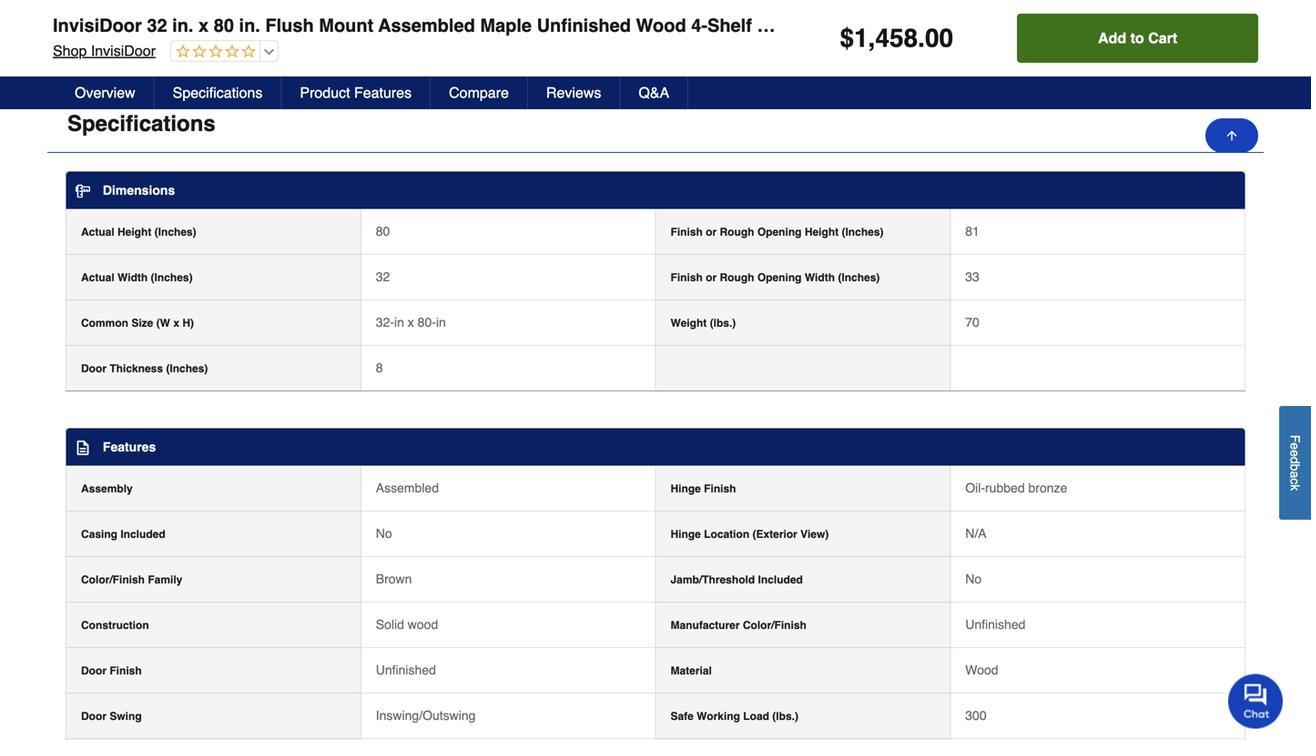 Task type: vqa. For each thing, say whether or not it's contained in the screenshot.
2nd 'Height' from right
yes



Task type: describe. For each thing, give the bounding box(es) containing it.
door for unfinished
[[81, 665, 107, 678]]

33
[[966, 269, 980, 284]]

(inches) for 80
[[155, 226, 196, 238]]

1 vertical spatial unfinished
[[966, 617, 1026, 632]]

2 width from the left
[[805, 271, 835, 284]]

2 horizontal spatial x
[[408, 315, 414, 330]]

door finish
[[81, 665, 142, 678]]

70
[[966, 315, 980, 330]]

f e e d b a c k
[[1289, 435, 1303, 491]]

bronze
[[1029, 481, 1068, 495]]

cart
[[1149, 30, 1178, 46]]

product features button
[[282, 77, 431, 109]]

1 vertical spatial no
[[966, 572, 982, 586]]

$
[[840, 24, 855, 53]]

oil-rubbed bronze
[[966, 481, 1068, 495]]

32-
[[376, 315, 394, 330]]

f
[[1289, 435, 1303, 443]]

overview button
[[56, 77, 155, 109]]

invisidoor 32 in. x 80 in. flush mount assembled maple unfinished wood 4-shelf bookcase door
[[53, 15, 891, 36]]

h)
[[183, 317, 194, 330]]

shop invisidoor
[[53, 42, 156, 59]]

family
[[148, 574, 183, 586]]

actual for 80
[[81, 226, 114, 238]]

bookcase
[[757, 15, 844, 36]]

1 horizontal spatial 32
[[376, 269, 390, 284]]

8
[[376, 361, 383, 375]]

compare
[[449, 84, 509, 101]]

32-in x 80-in
[[376, 315, 446, 330]]

1 vertical spatial features
[[103, 440, 156, 454]]

brown
[[376, 572, 412, 586]]

swing
[[110, 710, 142, 723]]

jamb/threshold
[[671, 574, 755, 586]]

finish or rough opening height (inches)
[[671, 226, 884, 238]]

1 horizontal spatial 80
[[376, 224, 390, 238]]

product
[[300, 84, 350, 101]]

add
[[1099, 30, 1127, 46]]

0 horizontal spatial unfinished
[[376, 663, 436, 678]]

dimensions image
[[76, 184, 90, 199]]

n/a
[[966, 526, 987, 541]]

reviews
[[547, 84, 602, 101]]

oil-
[[966, 481, 986, 495]]

mount
[[319, 15, 374, 36]]

c
[[1289, 478, 1303, 485]]

size
[[131, 317, 153, 330]]

included for casing included
[[121, 528, 166, 541]]

f e e d b a c k button
[[1280, 406, 1312, 520]]

or for 33
[[706, 271, 717, 284]]

color/finish family
[[81, 574, 183, 586]]

finish or rough opening width (inches)
[[671, 271, 880, 284]]

warning(s)
[[234, 46, 300, 61]]

actual for 32
[[81, 271, 114, 284]]

2 in. from the left
[[239, 15, 260, 36]]

actual height (inches)
[[81, 226, 196, 238]]

casing included
[[81, 528, 166, 541]]

opening for 81
[[758, 226, 802, 238]]

included for jamb/threshold included
[[758, 574, 803, 586]]

rough for 33
[[720, 271, 755, 284]]

door thickness (inches)
[[81, 362, 208, 375]]

1 horizontal spatial unfinished
[[537, 15, 631, 36]]

1 in. from the left
[[172, 15, 194, 36]]

common size (w x h)
[[81, 317, 194, 330]]

ca
[[67, 44, 85, 58]]

door for 8
[[81, 362, 107, 375]]

product features
[[300, 84, 412, 101]]

zero stars image
[[171, 44, 256, 61]]

81
[[966, 224, 980, 238]]

overview
[[75, 84, 135, 101]]

inswing/outswing
[[376, 709, 476, 723]]

door left .
[[849, 15, 891, 36]]

1,458
[[855, 24, 918, 53]]

300
[[966, 709, 987, 723]]

to
[[1131, 30, 1145, 46]]

1 width from the left
[[118, 271, 148, 284]]

rubbed
[[986, 481, 1025, 495]]

1 height from the left
[[118, 226, 152, 238]]

hinge for no
[[671, 528, 701, 541]]

chat invite button image
[[1229, 674, 1285, 729]]

x for h)
[[173, 317, 179, 330]]

shelf
[[708, 15, 752, 36]]

d
[[1289, 457, 1303, 464]]

or for 81
[[706, 226, 717, 238]]

1 vertical spatial color/finish
[[743, 619, 807, 632]]

1 horizontal spatial wood
[[966, 663, 999, 678]]

wood
[[408, 617, 438, 632]]

1 e from the top
[[1289, 443, 1303, 450]]

arrow up image
[[1225, 128, 1240, 143]]

chevron up image
[[1226, 115, 1244, 133]]

solid wood
[[376, 617, 438, 632]]

b
[[1289, 464, 1303, 471]]

prop 65 warning(s) link
[[167, 44, 316, 63]]



Task type: locate. For each thing, give the bounding box(es) containing it.
unfinished
[[537, 15, 631, 36], [966, 617, 1026, 632], [376, 663, 436, 678]]

0 vertical spatial 32
[[147, 15, 167, 36]]

manufacturer color/finish
[[671, 619, 807, 632]]

material
[[671, 665, 712, 678]]

0 horizontal spatial 32
[[147, 15, 167, 36]]

0 vertical spatial or
[[706, 226, 717, 238]]

specifications
[[173, 84, 263, 101], [67, 111, 216, 136]]

0 vertical spatial hinge
[[671, 483, 701, 495]]

common
[[81, 317, 128, 330]]

1 horizontal spatial x
[[199, 15, 209, 36]]

0 horizontal spatial in.
[[172, 15, 194, 36]]

0 vertical spatial included
[[121, 528, 166, 541]]

in. up warning icon
[[172, 15, 194, 36]]

prop 65 warning(s)
[[184, 46, 300, 61]]

2 actual from the top
[[81, 271, 114, 284]]

specifications down 65
[[173, 84, 263, 101]]

weight (lbs.)
[[671, 317, 736, 330]]

0 vertical spatial assembled
[[378, 15, 475, 36]]

opening for 33
[[758, 271, 802, 284]]

assembly
[[81, 483, 133, 495]]

2 in from the left
[[436, 315, 446, 330]]

1 in from the left
[[394, 315, 404, 330]]

q&a
[[639, 84, 670, 101]]

weight
[[671, 317, 707, 330]]

residents:
[[88, 44, 148, 58]]

1 vertical spatial wood
[[966, 663, 999, 678]]

1 or from the top
[[706, 226, 717, 238]]

0 vertical spatial (lbs.)
[[710, 317, 736, 330]]

(inches) for 8
[[166, 362, 208, 375]]

1 hinge from the top
[[671, 483, 701, 495]]

x up the zero stars image
[[199, 15, 209, 36]]

door left thickness
[[81, 362, 107, 375]]

rough up finish or rough opening width (inches)
[[720, 226, 755, 238]]

1 horizontal spatial height
[[805, 226, 839, 238]]

2 e from the top
[[1289, 450, 1303, 457]]

1 opening from the top
[[758, 226, 802, 238]]

included down (exterior
[[758, 574, 803, 586]]

hinge finish
[[671, 483, 737, 495]]

rough
[[720, 226, 755, 238], [720, 271, 755, 284]]

1 vertical spatial or
[[706, 271, 717, 284]]

location
[[704, 528, 750, 541]]

working
[[697, 710, 741, 723]]

features right notes icon
[[103, 440, 156, 454]]

1 vertical spatial opening
[[758, 271, 802, 284]]

reviews button
[[528, 77, 621, 109]]

1 vertical spatial 80
[[376, 224, 390, 238]]

2 rough from the top
[[720, 271, 755, 284]]

1 vertical spatial (lbs.)
[[773, 710, 799, 723]]

ca residents:
[[67, 44, 148, 58]]

1 horizontal spatial (lbs.)
[[773, 710, 799, 723]]

thickness
[[110, 362, 163, 375]]

opening up finish or rough opening width (inches)
[[758, 226, 802, 238]]

32 up warning icon
[[147, 15, 167, 36]]

0 vertical spatial opening
[[758, 226, 802, 238]]

x
[[199, 15, 209, 36], [408, 315, 414, 330], [173, 317, 179, 330]]

door swing
[[81, 710, 142, 723]]

1 vertical spatial actual
[[81, 271, 114, 284]]

(lbs.) right weight
[[710, 317, 736, 330]]

1 vertical spatial invisidoor
[[91, 42, 156, 59]]

65
[[217, 46, 231, 61]]

1 horizontal spatial width
[[805, 271, 835, 284]]

or
[[706, 226, 717, 238], [706, 271, 717, 284]]

4-
[[692, 15, 708, 36]]

color/finish
[[81, 574, 145, 586], [743, 619, 807, 632]]

1 vertical spatial 32
[[376, 269, 390, 284]]

compare button
[[431, 77, 528, 109]]

e up 'b'
[[1289, 450, 1303, 457]]

2 or from the top
[[706, 271, 717, 284]]

door left swing
[[81, 710, 107, 723]]

1 horizontal spatial in.
[[239, 15, 260, 36]]

load
[[744, 710, 770, 723]]

1 horizontal spatial features
[[354, 84, 412, 101]]

in right 32-
[[436, 315, 446, 330]]

.
[[918, 24, 926, 53]]

height up finish or rough opening width (inches)
[[805, 226, 839, 238]]

2 horizontal spatial unfinished
[[966, 617, 1026, 632]]

actual down the dimensions image
[[81, 226, 114, 238]]

32
[[147, 15, 167, 36], [376, 269, 390, 284]]

included
[[121, 528, 166, 541], [758, 574, 803, 586]]

actual width (inches)
[[81, 271, 193, 284]]

hinge location (exterior view)
[[671, 528, 829, 541]]

dimensions
[[103, 183, 175, 197]]

80-
[[418, 315, 436, 330]]

2 opening from the top
[[758, 271, 802, 284]]

0 horizontal spatial included
[[121, 528, 166, 541]]

0 vertical spatial features
[[354, 84, 412, 101]]

$ 1,458 . 00
[[840, 24, 954, 53]]

k
[[1289, 485, 1303, 491]]

1 actual from the top
[[81, 226, 114, 238]]

or up finish or rough opening width (inches)
[[706, 226, 717, 238]]

x left h)
[[173, 317, 179, 330]]

in left 80-
[[394, 315, 404, 330]]

1 vertical spatial specifications
[[67, 111, 216, 136]]

finish
[[671, 226, 703, 238], [671, 271, 703, 284], [704, 483, 737, 495], [110, 665, 142, 678]]

invisidoor up the shop invisidoor
[[53, 15, 142, 36]]

notes image
[[76, 441, 90, 456]]

specifications down overview 'button'
[[67, 111, 216, 136]]

1 horizontal spatial included
[[758, 574, 803, 586]]

1 rough from the top
[[720, 226, 755, 238]]

hinge for assembled
[[671, 483, 701, 495]]

add to cart button
[[1018, 14, 1259, 63]]

hinge up hinge location (exterior view)
[[671, 483, 701, 495]]

(inches)
[[155, 226, 196, 238], [842, 226, 884, 238], [151, 271, 193, 284], [838, 271, 880, 284], [166, 362, 208, 375]]

2 hinge from the top
[[671, 528, 701, 541]]

1 horizontal spatial color/finish
[[743, 619, 807, 632]]

0 horizontal spatial 80
[[214, 15, 234, 36]]

height down dimensions
[[118, 226, 152, 238]]

assembled
[[378, 15, 475, 36], [376, 481, 439, 495]]

0 vertical spatial unfinished
[[537, 15, 631, 36]]

x for 80
[[199, 15, 209, 36]]

construction
[[81, 619, 149, 632]]

00
[[926, 24, 954, 53]]

or up weight (lbs.)
[[706, 271, 717, 284]]

color/finish down jamb/threshold included
[[743, 619, 807, 632]]

safe working load (lbs.)
[[671, 710, 799, 723]]

1 horizontal spatial in
[[436, 315, 446, 330]]

a
[[1289, 471, 1303, 478]]

invisidoor
[[53, 15, 142, 36], [91, 42, 156, 59]]

1 vertical spatial rough
[[720, 271, 755, 284]]

color/finish up construction
[[81, 574, 145, 586]]

door up door swing
[[81, 665, 107, 678]]

prop
[[184, 46, 213, 61]]

e
[[1289, 443, 1303, 450], [1289, 450, 1303, 457]]

1 vertical spatial assembled
[[376, 481, 439, 495]]

(lbs.) right load
[[773, 710, 799, 723]]

actual
[[81, 226, 114, 238], [81, 271, 114, 284]]

1 vertical spatial hinge
[[671, 528, 701, 541]]

wood up 300
[[966, 663, 999, 678]]

safe
[[671, 710, 694, 723]]

view)
[[801, 528, 829, 541]]

width up common size (w x h)
[[118, 271, 148, 284]]

e up d
[[1289, 443, 1303, 450]]

specifications button
[[155, 77, 282, 109], [47, 95, 1264, 153]]

width down finish or rough opening height (inches)
[[805, 271, 835, 284]]

actual up 'common' in the top of the page
[[81, 271, 114, 284]]

0 vertical spatial wood
[[636, 15, 687, 36]]

1 horizontal spatial no
[[966, 572, 982, 586]]

door for inswing/outswing
[[81, 710, 107, 723]]

(w
[[156, 317, 170, 330]]

0 horizontal spatial wood
[[636, 15, 687, 36]]

x left 80-
[[408, 315, 414, 330]]

0 vertical spatial no
[[376, 526, 392, 541]]

1 vertical spatial included
[[758, 574, 803, 586]]

0 vertical spatial color/finish
[[81, 574, 145, 586]]

32 up 32-
[[376, 269, 390, 284]]

jamb/threshold included
[[671, 574, 803, 586]]

features right product
[[354, 84, 412, 101]]

0 vertical spatial actual
[[81, 226, 114, 238]]

opening down finish or rough opening height (inches)
[[758, 271, 802, 284]]

flush
[[265, 15, 314, 36]]

q&a button
[[621, 77, 689, 109]]

rough up weight (lbs.)
[[720, 271, 755, 284]]

hinge left the location
[[671, 528, 701, 541]]

included right the 'casing'
[[121, 528, 166, 541]]

(inches) for 32
[[151, 271, 193, 284]]

door
[[849, 15, 891, 36], [81, 362, 107, 375], [81, 665, 107, 678], [81, 710, 107, 723]]

warning image
[[167, 45, 179, 60]]

height
[[118, 226, 152, 238], [805, 226, 839, 238]]

in
[[394, 315, 404, 330], [436, 315, 446, 330]]

casing
[[81, 528, 118, 541]]

wood left 4-
[[636, 15, 687, 36]]

0 horizontal spatial color/finish
[[81, 574, 145, 586]]

0 horizontal spatial height
[[118, 226, 152, 238]]

0 vertical spatial rough
[[720, 226, 755, 238]]

width
[[118, 271, 148, 284], [805, 271, 835, 284]]

solid
[[376, 617, 404, 632]]

0 vertical spatial specifications
[[173, 84, 263, 101]]

0 horizontal spatial (lbs.)
[[710, 317, 736, 330]]

no up brown at bottom
[[376, 526, 392, 541]]

(lbs.)
[[710, 317, 736, 330], [773, 710, 799, 723]]

0 horizontal spatial in
[[394, 315, 404, 330]]

0 horizontal spatial no
[[376, 526, 392, 541]]

0 horizontal spatial width
[[118, 271, 148, 284]]

2 height from the left
[[805, 226, 839, 238]]

add to cart
[[1099, 30, 1178, 46]]

0 horizontal spatial x
[[173, 317, 179, 330]]

maple
[[480, 15, 532, 36]]

no down n/a
[[966, 572, 982, 586]]

in. up the prop 65 warning(s)
[[239, 15, 260, 36]]

0 horizontal spatial features
[[103, 440, 156, 454]]

opening
[[758, 226, 802, 238], [758, 271, 802, 284]]

features inside button
[[354, 84, 412, 101]]

0 vertical spatial 80
[[214, 15, 234, 36]]

80
[[214, 15, 234, 36], [376, 224, 390, 238]]

rough for 81
[[720, 226, 755, 238]]

0 vertical spatial invisidoor
[[53, 15, 142, 36]]

shop
[[53, 42, 87, 59]]

2 vertical spatial unfinished
[[376, 663, 436, 678]]

invisidoor up overview
[[91, 42, 156, 59]]

manufacturer
[[671, 619, 740, 632]]



